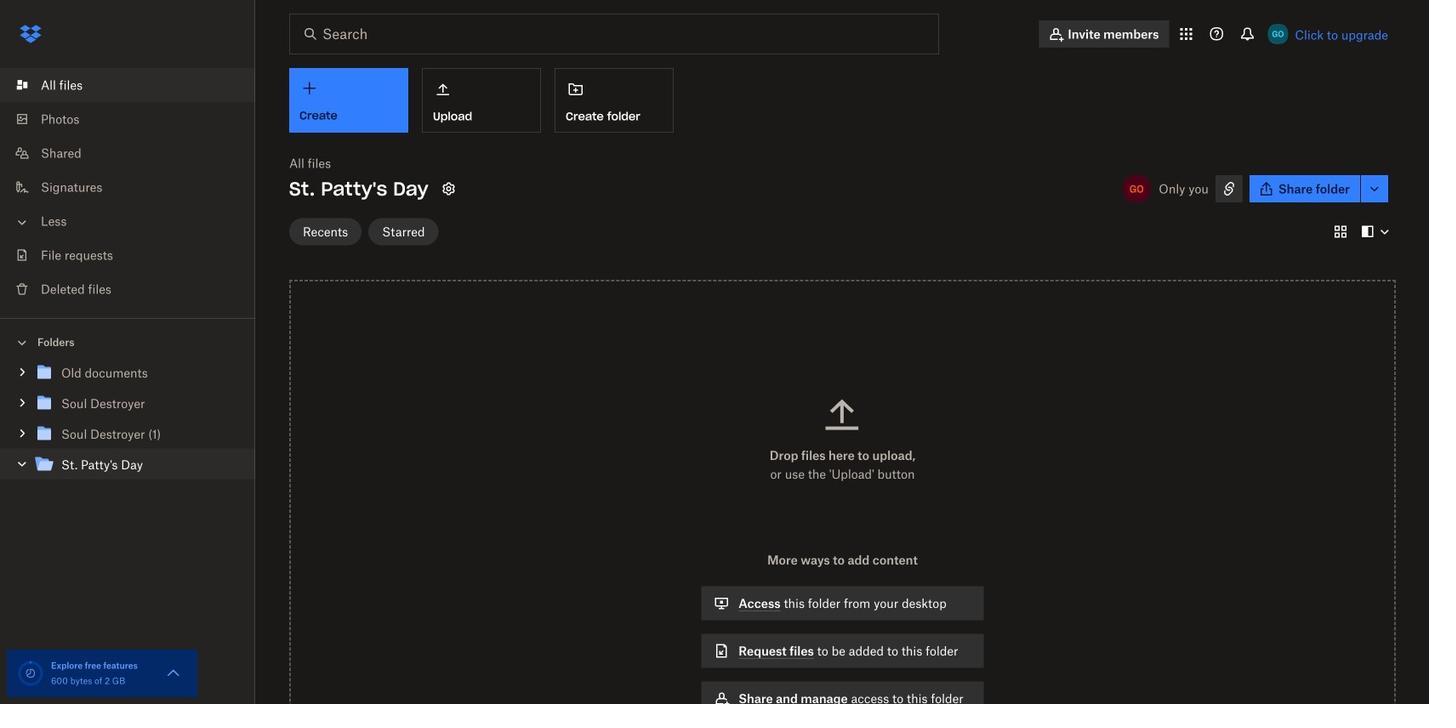 Task type: describe. For each thing, give the bounding box(es) containing it.
less image
[[14, 214, 31, 231]]

expand share menu image
[[1362, 175, 1389, 203]]

quota usage image
[[17, 660, 44, 688]]

quota usage progress bar
[[17, 660, 44, 688]]

dropbox image
[[14, 17, 48, 51]]



Task type: locate. For each thing, give the bounding box(es) containing it.
list item
[[0, 68, 255, 102]]

list
[[0, 58, 255, 318]]

folder settings image
[[439, 179, 459, 199]]

group
[[0, 354, 255, 493]]

Search in folder "Dropbox" text field
[[323, 24, 904, 44]]



Task type: vqa. For each thing, say whether or not it's contained in the screenshot.
the Quota usage "Icon"
yes



